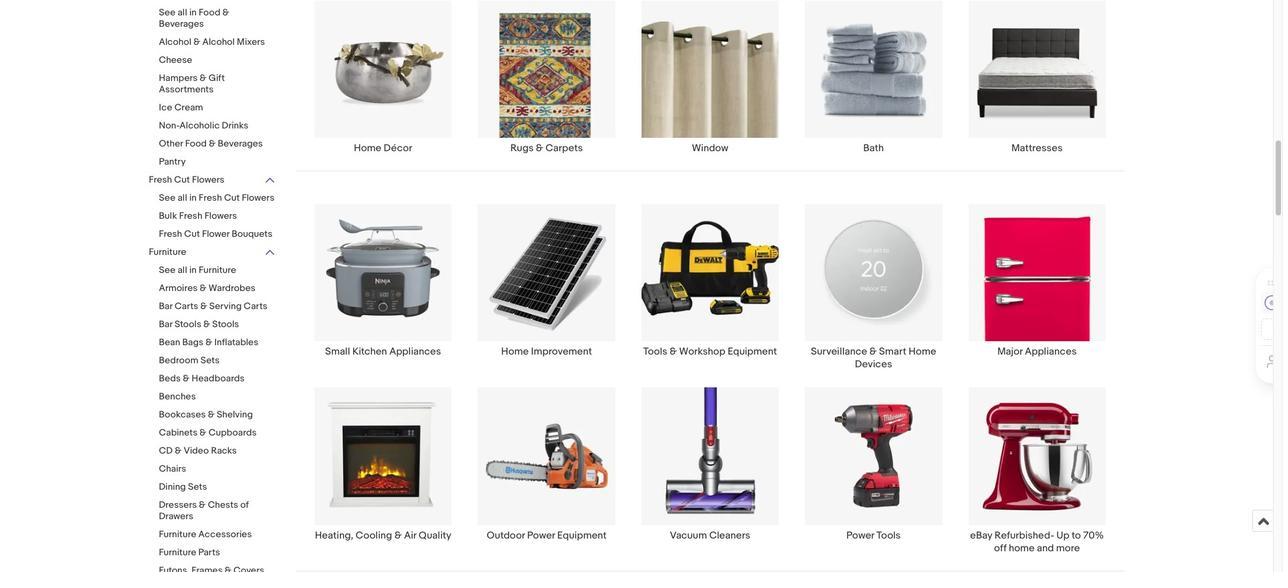 Task type: locate. For each thing, give the bounding box(es) containing it.
all up armoires
[[178, 264, 187, 276]]

3 in from the top
[[189, 264, 197, 276]]

cut down pantry
[[174, 174, 190, 185]]

workshop
[[680, 346, 726, 358]]

0 horizontal spatial alcohol
[[159, 36, 191, 48]]

1 carts from the left
[[175, 301, 198, 312]]

home
[[1009, 542, 1035, 555]]

flowers up "bouquets"
[[242, 192, 275, 203]]

0 vertical spatial see
[[159, 7, 176, 18]]

1 vertical spatial bar
[[159, 319, 173, 330]]

1 horizontal spatial power
[[847, 529, 875, 542]]

power tools
[[847, 529, 901, 542]]

2 horizontal spatial home
[[909, 346, 937, 358]]

video
[[184, 445, 209, 457]]

1 horizontal spatial alcohol
[[202, 36, 235, 48]]

see up cheese at the left top
[[159, 7, 176, 18]]

0 vertical spatial tools
[[644, 346, 668, 358]]

1 horizontal spatial stools
[[212, 319, 239, 330]]

0 vertical spatial in
[[189, 7, 197, 18]]

1 horizontal spatial tools
[[877, 529, 901, 542]]

1 all from the top
[[178, 7, 187, 18]]

mixers
[[237, 36, 265, 48]]

beverages down drinks
[[218, 138, 263, 149]]

& up alcohol & alcohol mixers 'link'
[[223, 7, 229, 18]]

2 vertical spatial in
[[189, 264, 197, 276]]

window
[[692, 142, 729, 155]]

stools up "bags"
[[175, 319, 201, 330]]

alcohol
[[159, 36, 191, 48], [202, 36, 235, 48]]

2 carts from the left
[[244, 301, 268, 312]]

3 see from the top
[[159, 264, 176, 276]]

fresh down pantry
[[149, 174, 172, 185]]

cabinets & cupboards link
[[159, 427, 276, 440]]

carts
[[175, 301, 198, 312], [244, 301, 268, 312]]

small
[[325, 346, 350, 358]]

alcohol & alcohol mixers link
[[159, 36, 276, 49]]

heating,
[[315, 529, 354, 542]]

beds
[[159, 373, 181, 384]]

cut left flower
[[184, 228, 200, 240]]

décor
[[384, 142, 413, 155]]

flower
[[202, 228, 230, 240]]

stools down serving
[[212, 319, 239, 330]]

cut
[[174, 174, 190, 185], [224, 192, 240, 203], [184, 228, 200, 240]]

major appliances
[[998, 346, 1077, 358]]

home left décor at the top left
[[354, 142, 382, 155]]

equipment
[[728, 346, 777, 358], [558, 529, 607, 542]]

& up cheese link
[[194, 36, 200, 48]]

all
[[178, 7, 187, 18], [178, 192, 187, 203], [178, 264, 187, 276]]

alcohol up cheese link
[[202, 36, 235, 48]]

2 in from the top
[[189, 192, 197, 203]]

mattresses link
[[956, 0, 1120, 155]]

rugs
[[511, 142, 534, 155]]

flowers down pantry "link"
[[192, 174, 225, 185]]

0 vertical spatial cut
[[174, 174, 190, 185]]

non-alcoholic drinks link
[[159, 120, 276, 133]]

1 see from the top
[[159, 7, 176, 18]]

fresh down fresh cut flowers dropdown button
[[199, 192, 222, 203]]

2 vertical spatial all
[[178, 264, 187, 276]]

bags
[[182, 337, 204, 348]]

fresh
[[149, 174, 172, 185], [199, 192, 222, 203], [179, 210, 203, 222], [159, 228, 182, 240]]

ebay
[[971, 529, 993, 542]]

1 stools from the left
[[175, 319, 201, 330]]

home décor link
[[302, 0, 465, 155]]

home
[[354, 142, 382, 155], [502, 346, 529, 358], [909, 346, 937, 358]]

racks
[[211, 445, 237, 457]]

bath
[[864, 142, 884, 155]]

all down fresh cut flowers dropdown button
[[178, 192, 187, 203]]

in for furniture
[[189, 264, 197, 276]]

home right smart
[[909, 346, 937, 358]]

cleaners
[[710, 529, 751, 542]]

&
[[223, 7, 229, 18], [194, 36, 200, 48], [200, 72, 207, 84], [209, 138, 216, 149], [536, 142, 544, 155], [200, 282, 207, 294], [200, 301, 207, 312], [204, 319, 210, 330], [206, 337, 212, 348], [670, 346, 677, 358], [870, 346, 877, 358], [183, 373, 190, 384], [208, 409, 215, 420], [200, 427, 207, 438], [175, 445, 182, 457], [199, 499, 206, 511], [395, 529, 402, 542]]

fresh cut flower bouquets link
[[159, 228, 276, 241]]

stools
[[175, 319, 201, 330], [212, 319, 239, 330]]

home for home décor
[[354, 142, 382, 155]]

in up alcohol & alcohol mixers 'link'
[[189, 7, 197, 18]]

1 horizontal spatial appliances
[[1026, 346, 1077, 358]]

assortments
[[159, 84, 214, 95]]

dining
[[159, 481, 186, 493]]

bar down armoires
[[159, 301, 173, 312]]

0 vertical spatial beverages
[[159, 18, 204, 29]]

2 appliances from the left
[[1026, 346, 1077, 358]]

power inside the power tools link
[[847, 529, 875, 542]]

appliances right kitchen
[[390, 346, 441, 358]]

2 vertical spatial see
[[159, 264, 176, 276]]

power
[[528, 529, 555, 542], [847, 529, 875, 542]]

1 horizontal spatial carts
[[244, 301, 268, 312]]

of
[[240, 499, 249, 511]]

in down fresh cut flowers dropdown button
[[189, 192, 197, 203]]

1 vertical spatial see
[[159, 192, 176, 203]]

non-
[[159, 120, 180, 131]]

food down alcoholic
[[185, 138, 207, 149]]

devices
[[855, 358, 893, 371]]

see up armoires
[[159, 264, 176, 276]]

see up bulk
[[159, 192, 176, 203]]

ice
[[159, 102, 172, 113]]

tools & workshop equipment
[[644, 346, 777, 358]]

sets down bean bags & inflatables link
[[201, 355, 220, 366]]

0 horizontal spatial home
[[354, 142, 382, 155]]

2 all from the top
[[178, 192, 187, 203]]

carts down 'wardrobes'
[[244, 301, 268, 312]]

1 power from the left
[[528, 529, 555, 542]]

1 in from the top
[[189, 7, 197, 18]]

in
[[189, 7, 197, 18], [189, 192, 197, 203], [189, 264, 197, 276]]

& down see all in furniture link at left
[[200, 282, 207, 294]]

1 alcohol from the left
[[159, 36, 191, 48]]

and
[[1038, 542, 1055, 555]]

accessories
[[199, 529, 252, 540]]

1 vertical spatial equipment
[[558, 529, 607, 542]]

& left gift
[[200, 72, 207, 84]]

see
[[159, 7, 176, 18], [159, 192, 176, 203], [159, 264, 176, 276]]

tools & workshop equipment link
[[629, 204, 792, 371]]

alcoholic
[[180, 120, 220, 131]]

0 vertical spatial all
[[178, 7, 187, 18]]

smart
[[880, 346, 907, 358]]

& left smart
[[870, 346, 877, 358]]

0 horizontal spatial appliances
[[390, 346, 441, 358]]

outdoor
[[487, 529, 525, 542]]

0 horizontal spatial stools
[[175, 319, 201, 330]]

sets right dining
[[188, 481, 207, 493]]

bedroom
[[159, 355, 199, 366]]

& down benches link in the left bottom of the page
[[208, 409, 215, 420]]

kitchen
[[353, 346, 387, 358]]

flowers down "see all in fresh cut flowers" link
[[205, 210, 237, 222]]

in inside see all in furniture armoires & wardrobes bar carts & serving carts bar stools & stools bean bags & inflatables bedroom sets beds & headboards benches bookcases & shelving cabinets & cupboards cd & video racks chairs dining sets dressers & chests of drawers furniture accessories furniture parts
[[189, 264, 197, 276]]

to
[[1072, 529, 1082, 542]]

bar carts & serving carts link
[[159, 301, 276, 313]]

2 power from the left
[[847, 529, 875, 542]]

other food & beverages link
[[159, 138, 276, 151]]

1 horizontal spatial home
[[502, 346, 529, 358]]

0 horizontal spatial carts
[[175, 301, 198, 312]]

refurbished-
[[995, 529, 1055, 542]]

chairs
[[159, 463, 186, 475]]

0 vertical spatial bar
[[159, 301, 173, 312]]

2 alcohol from the left
[[202, 36, 235, 48]]

0 horizontal spatial tools
[[644, 346, 668, 358]]

2 bar from the top
[[159, 319, 173, 330]]

bar
[[159, 301, 173, 312], [159, 319, 173, 330]]

& left serving
[[200, 301, 207, 312]]

tools
[[644, 346, 668, 358], [877, 529, 901, 542]]

& right beds
[[183, 373, 190, 384]]

1 horizontal spatial equipment
[[728, 346, 777, 358]]

home improvement
[[502, 346, 592, 358]]

see inside see all in furniture armoires & wardrobes bar carts & serving carts bar stools & stools bean bags & inflatables bedroom sets beds & headboards benches bookcases & shelving cabinets & cupboards cd & video racks chairs dining sets dressers & chests of drawers furniture accessories furniture parts
[[159, 264, 176, 276]]

& down bar carts & serving carts link
[[204, 319, 210, 330]]

beverages
[[159, 18, 204, 29], [218, 138, 263, 149]]

1 vertical spatial all
[[178, 192, 187, 203]]

1 appliances from the left
[[390, 346, 441, 358]]

3 all from the top
[[178, 264, 187, 276]]

furniture down bulk
[[149, 246, 186, 258]]

appliances
[[390, 346, 441, 358], [1026, 346, 1077, 358]]

in up armoires
[[189, 264, 197, 276]]

alcohol up cheese at the left top
[[159, 36, 191, 48]]

cabinets
[[159, 427, 198, 438]]

power tools link
[[792, 387, 956, 555]]

furniture
[[149, 246, 186, 258], [199, 264, 236, 276], [159, 529, 196, 540], [159, 547, 196, 558]]

0 horizontal spatial power
[[528, 529, 555, 542]]

appliances right "major"
[[1026, 346, 1077, 358]]

all up alcohol & alcohol mixers 'link'
[[178, 7, 187, 18]]

bar up bean
[[159, 319, 173, 330]]

beds & headboards link
[[159, 373, 276, 386]]

1 horizontal spatial beverages
[[218, 138, 263, 149]]

home inside surveillance & smart home devices
[[909, 346, 937, 358]]

food up alcohol & alcohol mixers 'link'
[[199, 7, 221, 18]]

furniture down the furniture dropdown button
[[199, 264, 236, 276]]

1 vertical spatial in
[[189, 192, 197, 203]]

beverages up cheese at the left top
[[159, 18, 204, 29]]

flowers
[[192, 174, 225, 185], [242, 192, 275, 203], [205, 210, 237, 222]]

in for food
[[189, 7, 197, 18]]

all inside see all in furniture armoires & wardrobes bar carts & serving carts bar stools & stools bean bags & inflatables bedroom sets beds & headboards benches bookcases & shelving cabinets & cupboards cd & video racks chairs dining sets dressers & chests of drawers furniture accessories furniture parts
[[178, 264, 187, 276]]

up
[[1057, 529, 1070, 542]]

cut up bulk fresh flowers link at the left top of the page
[[224, 192, 240, 203]]

bean
[[159, 337, 180, 348]]

home left improvement
[[502, 346, 529, 358]]

carts down armoires
[[175, 301, 198, 312]]



Task type: describe. For each thing, give the bounding box(es) containing it.
1 vertical spatial food
[[185, 138, 207, 149]]

rugs & carpets
[[511, 142, 583, 155]]

furniture parts link
[[159, 547, 276, 560]]

fresh right bulk
[[179, 210, 203, 222]]

dressers & chests of drawers link
[[159, 499, 276, 523]]

furniture down drawers
[[159, 529, 196, 540]]

other
[[159, 138, 183, 149]]

furniture inside dropdown button
[[149, 246, 186, 258]]

heating, cooling & air quality link
[[302, 387, 465, 555]]

2 see from the top
[[159, 192, 176, 203]]

ebay refurbished- up to 70% off home and more
[[971, 529, 1105, 555]]

bouquets
[[232, 228, 273, 240]]

2 stools from the left
[[212, 319, 239, 330]]

& right rugs
[[536, 142, 544, 155]]

ice cream link
[[159, 102, 276, 114]]

window link
[[629, 0, 792, 155]]

small kitchen appliances
[[325, 346, 441, 358]]

cd & video racks link
[[159, 445, 276, 458]]

see for see all in furniture armoires & wardrobes bar carts & serving carts bar stools & stools bean bags & inflatables bedroom sets beds & headboards benches bookcases & shelving cabinets & cupboards cd & video racks chairs dining sets dressers & chests of drawers furniture accessories furniture parts
[[159, 264, 176, 276]]

pantry link
[[159, 156, 276, 169]]

off
[[995, 542, 1007, 555]]

power inside outdoor power equipment link
[[528, 529, 555, 542]]

hampers
[[159, 72, 198, 84]]

1 vertical spatial cut
[[224, 192, 240, 203]]

chests
[[208, 499, 238, 511]]

& left chests
[[199, 499, 206, 511]]

mattresses
[[1012, 142, 1063, 155]]

see all in furniture armoires & wardrobes bar carts & serving carts bar stools & stools bean bags & inflatables bedroom sets beds & headboards benches bookcases & shelving cabinets & cupboards cd & video racks chairs dining sets dressers & chests of drawers furniture accessories furniture parts
[[159, 264, 268, 558]]

heating, cooling & air quality
[[315, 529, 452, 542]]

surveillance & smart home devices link
[[792, 204, 956, 371]]

dining sets link
[[159, 481, 276, 494]]

0 vertical spatial sets
[[201, 355, 220, 366]]

see for see all in food & beverages alcohol & alcohol mixers cheese hampers & gift assortments ice cream non-alcoholic drinks other food & beverages pantry fresh cut flowers see all in fresh cut flowers bulk fresh flowers fresh cut flower bouquets
[[159, 7, 176, 18]]

gift
[[209, 72, 225, 84]]

see all in food & beverages alcohol & alcohol mixers cheese hampers & gift assortments ice cream non-alcoholic drinks other food & beverages pantry fresh cut flowers see all in fresh cut flowers bulk fresh flowers fresh cut flower bouquets
[[149, 7, 275, 240]]

cream
[[174, 102, 203, 113]]

hampers & gift assortments link
[[159, 72, 276, 96]]

all for food
[[178, 7, 187, 18]]

bulk fresh flowers link
[[159, 210, 276, 223]]

& right "bags"
[[206, 337, 212, 348]]

cooling
[[356, 529, 392, 542]]

home improvement link
[[465, 204, 629, 371]]

outdoor power equipment
[[487, 529, 607, 542]]

& left air
[[395, 529, 402, 542]]

parts
[[199, 547, 220, 558]]

small kitchen appliances link
[[302, 204, 465, 371]]

bookcases
[[159, 409, 206, 420]]

inflatables
[[215, 337, 259, 348]]

improvement
[[531, 346, 592, 358]]

bean bags & inflatables link
[[159, 337, 276, 349]]

fresh down bulk
[[159, 228, 182, 240]]

headboards
[[192, 373, 245, 384]]

vacuum cleaners
[[670, 529, 751, 542]]

bedroom sets link
[[159, 355, 276, 367]]

major
[[998, 346, 1023, 358]]

vacuum
[[670, 529, 707, 542]]

home décor
[[354, 142, 413, 155]]

furniture button
[[149, 246, 276, 259]]

drawers
[[159, 511, 194, 522]]

surveillance & smart home devices
[[811, 346, 937, 371]]

dressers
[[159, 499, 197, 511]]

bookcases & shelving link
[[159, 409, 276, 422]]

see all in food & beverages link
[[159, 7, 276, 31]]

shelving
[[217, 409, 253, 420]]

0 horizontal spatial equipment
[[558, 529, 607, 542]]

serving
[[209, 301, 242, 312]]

& left workshop on the bottom right of page
[[670, 346, 677, 358]]

all for furniture
[[178, 264, 187, 276]]

0 vertical spatial equipment
[[728, 346, 777, 358]]

1 vertical spatial sets
[[188, 481, 207, 493]]

cd
[[159, 445, 173, 457]]

1 bar from the top
[[159, 301, 173, 312]]

benches link
[[159, 391, 276, 404]]

& up the video
[[200, 427, 207, 438]]

0 vertical spatial flowers
[[192, 174, 225, 185]]

carpets
[[546, 142, 583, 155]]

vacuum cleaners link
[[629, 387, 792, 555]]

furniture left parts
[[159, 547, 196, 558]]

0 horizontal spatial beverages
[[159, 18, 204, 29]]

furniture accessories link
[[159, 529, 276, 542]]

outdoor power equipment link
[[465, 387, 629, 555]]

bar stools & stools link
[[159, 319, 276, 331]]

0 vertical spatial food
[[199, 7, 221, 18]]

1 vertical spatial tools
[[877, 529, 901, 542]]

& down non-alcoholic drinks link
[[209, 138, 216, 149]]

chairs link
[[159, 463, 276, 476]]

home for home improvement
[[502, 346, 529, 358]]

surveillance
[[811, 346, 868, 358]]

quality
[[419, 529, 452, 542]]

& inside surveillance & smart home devices
[[870, 346, 877, 358]]

& right cd
[[175, 445, 182, 457]]

wardrobes
[[209, 282, 256, 294]]

cupboards
[[209, 427, 257, 438]]

70%
[[1084, 529, 1105, 542]]

air
[[404, 529, 417, 542]]

pantry
[[159, 156, 186, 167]]

rugs & carpets link
[[465, 0, 629, 155]]

2 vertical spatial flowers
[[205, 210, 237, 222]]

benches
[[159, 391, 196, 402]]

major appliances link
[[956, 204, 1120, 371]]

2 vertical spatial cut
[[184, 228, 200, 240]]

bulk
[[159, 210, 177, 222]]

armoires & wardrobes link
[[159, 282, 276, 295]]

armoires
[[159, 282, 198, 294]]

ebay refurbished- up to 70% off home and more link
[[956, 387, 1120, 555]]

1 vertical spatial beverages
[[218, 138, 263, 149]]

drinks
[[222, 120, 249, 131]]

1 vertical spatial flowers
[[242, 192, 275, 203]]



Task type: vqa. For each thing, say whether or not it's contained in the screenshot.
12
no



